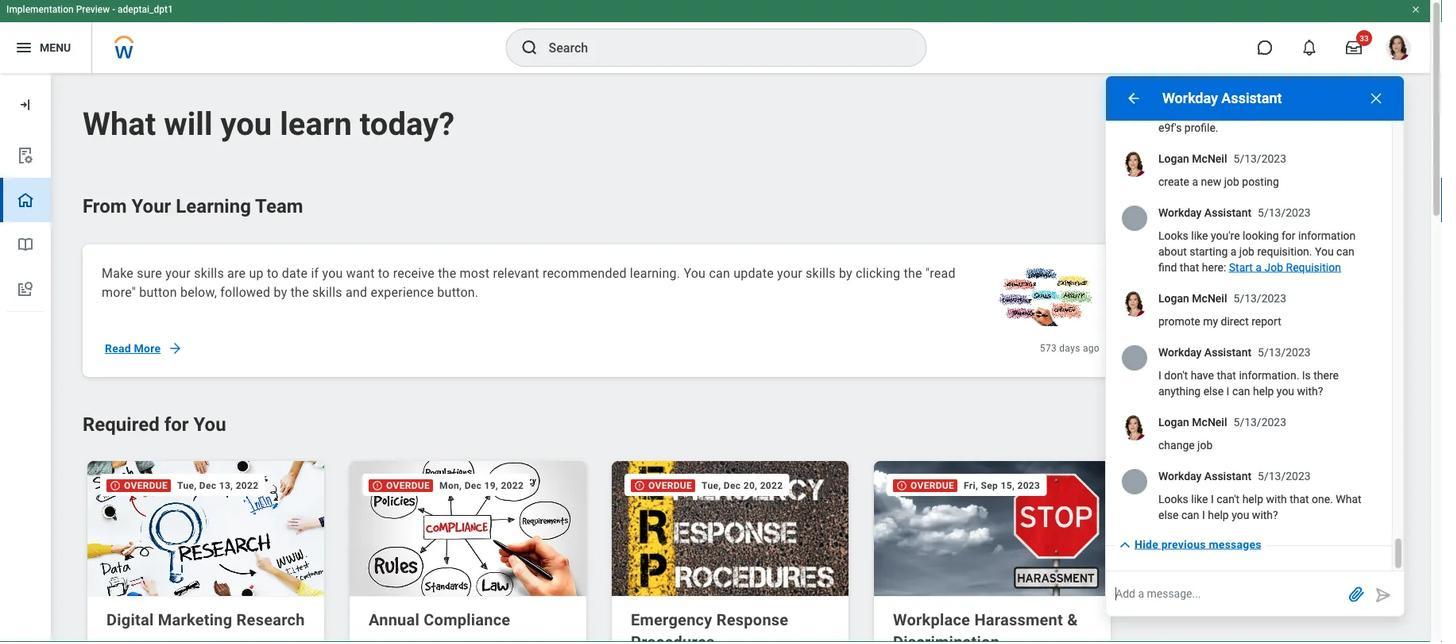 Task type: locate. For each thing, give the bounding box(es) containing it.
help left with
[[1242, 493, 1263, 506]]

2 overdue from the left
[[386, 481, 430, 492]]

job right change
[[1197, 439, 1213, 452]]

a left new at the top of page
[[1192, 175, 1198, 188]]

2 vertical spatial logan
[[1158, 416, 1189, 429]]

tue, dec 20, 2022
[[702, 480, 783, 491]]

workday assistant 5/13/2023 down direct
[[1158, 346, 1311, 360]]

workday down create
[[1158, 207, 1202, 220]]

tue, left 20,
[[702, 480, 721, 491]]

logan
[[1158, 153, 1189, 166], [1158, 292, 1189, 305], [1158, 416, 1189, 429]]

for inside looks like you're looking for information about starting a job requisition. you can find that here:
[[1282, 229, 1295, 242]]

else
[[1203, 385, 1224, 398], [1158, 509, 1179, 522]]

start a job requisition link
[[1229, 261, 1341, 274]]

2 horizontal spatial 2022
[[760, 480, 783, 491]]

to right up
[[267, 266, 279, 281]]

list
[[0, 133, 51, 312], [83, 457, 1129, 643]]

20,
[[743, 480, 757, 491]]

menu button
[[0, 22, 92, 73]]

1 vertical spatial logan mcneil image
[[1122, 292, 1147, 317]]

you down information.
[[1277, 385, 1294, 398]]

help down the can't
[[1208, 509, 1229, 522]]

5/13/2023 for looking
[[1258, 207, 1311, 220]]

posted! you can always see your feedback on user:3bcc416214054db6911612ef25d51 e9f's profile.
[[1158, 73, 1368, 134]]

1 mcneil from the top
[[1192, 153, 1227, 166]]

looks like you're looking for information about starting a job requisition. you can find that here:
[[1158, 229, 1356, 274]]

inbox large image
[[1346, 40, 1362, 56]]

0 vertical spatial with?
[[1297, 385, 1323, 398]]

2 logan from the top
[[1158, 292, 1189, 305]]

that down about starting
[[1180, 261, 1199, 274]]

4 overdue from the left
[[910, 481, 954, 492]]

skills g1d7b27a60_1920.jpg image
[[992, 264, 1100, 327]]

else up previous
[[1158, 509, 1179, 522]]

2022 right 19,
[[501, 480, 524, 491]]

looks up previous
[[1158, 493, 1188, 506]]

hide previous messages
[[1135, 538, 1261, 552]]

the
[[438, 266, 456, 281], [904, 266, 922, 281], [291, 285, 309, 300]]

assistant up the can't
[[1204, 470, 1251, 483]]

1 vertical spatial looks
[[1158, 493, 1188, 506]]

logan mcneil 5/13/2023 up promote my direct report
[[1158, 292, 1286, 305]]

0 horizontal spatial by
[[274, 285, 287, 300]]

you inside i don't have that information. is there anything else i can help you with?
[[1277, 385, 1294, 398]]

dec
[[199, 480, 216, 491], [464, 480, 482, 491], [724, 480, 741, 491]]

mcneil up my
[[1192, 292, 1227, 305]]

skills left "clicking" at the top right of page
[[806, 266, 836, 281]]

assistant down direct
[[1204, 346, 1251, 360]]

2 logan mcneil 5/13/2023 from the top
[[1158, 292, 1286, 305]]

the up button.
[[438, 266, 456, 281]]

mcneil up change job on the bottom
[[1192, 416, 1227, 429]]

assistant for that
[[1204, 346, 1251, 360]]

2 vertical spatial mcneil
[[1192, 416, 1227, 429]]

workday for i
[[1158, 470, 1202, 483]]

logan mcneil 5/13/2023 for direct
[[1158, 292, 1286, 305]]

overdue for tue, dec 20, 2022
[[648, 481, 692, 492]]

what right one.
[[1336, 493, 1362, 506]]

2022 right 20,
[[760, 480, 783, 491]]

dec left the 13,
[[199, 480, 216, 491]]

have
[[1191, 369, 1214, 382]]

you right the 'if'
[[322, 266, 343, 281]]

help down information.
[[1253, 385, 1274, 398]]

change
[[1158, 439, 1195, 452]]

1 horizontal spatial that
[[1217, 369, 1236, 382]]

you inside posted! you can always see your feedback on user:3bcc416214054db6911612ef25d51 e9f's profile.
[[1199, 73, 1218, 87]]

that
[[1180, 261, 1199, 274], [1217, 369, 1236, 382], [1290, 493, 1309, 506]]

5/13/2023 down i don't have that information. is there anything else i can help you with?
[[1233, 416, 1286, 429]]

2022 right the 13,
[[236, 480, 259, 491]]

1 dec from the left
[[199, 480, 216, 491]]

1 exclamation circle image from the left
[[110, 481, 121, 492]]

what left will
[[83, 105, 156, 143]]

start
[[1229, 261, 1253, 274]]

you down the can't
[[1232, 509, 1249, 522]]

2 2022 from the left
[[501, 480, 524, 491]]

logan mcneil image left promote
[[1122, 292, 1147, 317]]

mcneil for new
[[1192, 153, 1227, 166]]

transformation import image
[[17, 97, 33, 113]]

1 logan from the top
[[1158, 153, 1189, 166]]

2 vertical spatial job
[[1197, 439, 1213, 452]]

1 overdue from the left
[[124, 481, 168, 492]]

you up the 'workday assistant'
[[1199, 73, 1218, 87]]

like up about starting
[[1191, 229, 1208, 242]]

3 overdue from the left
[[648, 481, 692, 492]]

1 vertical spatial mcneil
[[1192, 292, 1227, 305]]

1 horizontal spatial for
[[1282, 229, 1295, 242]]

like for i
[[1191, 493, 1208, 506]]

job
[[1224, 175, 1239, 188], [1239, 245, 1254, 258], [1197, 439, 1213, 452]]

2022
[[236, 480, 259, 491], [501, 480, 524, 491], [760, 480, 783, 491]]

looks inside looks like you're looking for information about starting a job requisition. you can find that here:
[[1158, 229, 1188, 242]]

annual compliance image
[[350, 462, 590, 597]]

1 looks from the top
[[1158, 229, 1188, 242]]

0 horizontal spatial with?
[[1252, 509, 1278, 522]]

mcneil up new at the top of page
[[1192, 153, 1227, 166]]

like inside looks like you're looking for information about starting a job requisition. you can find that here:
[[1191, 229, 1208, 242]]

1 horizontal spatial dec
[[464, 480, 482, 491]]

you up tue, dec 13, 2022 in the left bottom of the page
[[193, 414, 226, 436]]

1 like from the top
[[1191, 229, 1208, 242]]

5/13/2023 up looking at the right top
[[1258, 207, 1311, 220]]

2 vertical spatial that
[[1290, 493, 1309, 506]]

1 vertical spatial by
[[274, 285, 287, 300]]

your up button
[[165, 266, 191, 281]]

can down information.
[[1232, 385, 1250, 398]]

0 vertical spatial workday assistant 5/13/2023
[[1158, 207, 1311, 220]]

logan mcneil image for create a new job posting
[[1122, 152, 1147, 177]]

5/13/2023 up information.
[[1258, 346, 1311, 360]]

workday down change
[[1158, 470, 1202, 483]]

here:
[[1202, 261, 1226, 274]]

workday up 'don't'
[[1158, 346, 1202, 360]]

harassment
[[974, 611, 1063, 630]]

job right new at the top of page
[[1224, 175, 1239, 188]]

justify image
[[14, 38, 33, 57]]

1 vertical spatial logan mcneil 5/13/2023
[[1158, 292, 1286, 305]]

logan mcneil 5/13/2023 up change job on the bottom
[[1158, 416, 1286, 429]]

0 horizontal spatial to
[[267, 266, 279, 281]]

application
[[1106, 572, 1404, 617]]

1 horizontal spatial tue,
[[702, 480, 721, 491]]

looks inside looks like i can't help with that one. what else can i help you with?
[[1158, 493, 1188, 506]]

button.
[[437, 285, 479, 300]]

dec left 20,
[[724, 480, 741, 491]]

emergency response procedures link
[[631, 609, 833, 643]]

2 horizontal spatial dec
[[724, 480, 741, 491]]

assistant
[[1221, 90, 1282, 107], [1204, 207, 1251, 220], [1204, 346, 1251, 360], [1204, 470, 1251, 483]]

mon, dec 19, 2022
[[439, 480, 524, 491]]

5/13/2023 up report
[[1233, 292, 1286, 305]]

hide
[[1135, 538, 1158, 552]]

and
[[346, 285, 367, 300]]

1 2022 from the left
[[236, 480, 259, 491]]

0 vertical spatial for
[[1282, 229, 1295, 242]]

0 horizontal spatial dec
[[199, 480, 216, 491]]

your right see
[[1298, 73, 1320, 87]]

0 vertical spatial what
[[83, 105, 156, 143]]

send image
[[1374, 586, 1393, 605]]

to right want
[[378, 266, 390, 281]]

exclamation circle image left mon, on the bottom left of the page
[[372, 481, 383, 492]]

hide previous messages button
[[1115, 533, 1266, 559]]

1 vertical spatial logan
[[1158, 292, 1189, 305]]

logan up create
[[1158, 153, 1189, 166]]

1 vertical spatial job
[[1239, 245, 1254, 258]]

2 horizontal spatial that
[[1290, 493, 1309, 506]]

feedback
[[1322, 73, 1368, 87]]

team
[[255, 195, 303, 218]]

job up start
[[1239, 245, 1254, 258]]

a for create
[[1192, 175, 1198, 188]]

19,
[[484, 480, 498, 491]]

1 logan mcneil 5/13/2023 from the top
[[1158, 153, 1286, 166]]

overdue right exclamation circle icon
[[648, 481, 692, 492]]

5/13/2023 up posting
[[1233, 153, 1286, 166]]

with? down with
[[1252, 509, 1278, 522]]

followed
[[220, 285, 270, 300]]

0 horizontal spatial that
[[1180, 261, 1199, 274]]

search image
[[520, 38, 539, 57]]

that inside i don't have that information. is there anything else i can help you with?
[[1217, 369, 1236, 382]]

you right learning.
[[684, 266, 706, 281]]

2 exclamation circle image from the left
[[372, 481, 383, 492]]

your right update
[[777, 266, 802, 281]]

else down have on the bottom of the page
[[1203, 385, 1224, 398]]

can down information
[[1336, 245, 1354, 258]]

like left the can't
[[1191, 493, 1208, 506]]

0 vertical spatial mcneil
[[1192, 153, 1227, 166]]

what
[[83, 105, 156, 143], [1336, 493, 1362, 506]]

the down date on the left top of the page
[[291, 285, 309, 300]]

a for start
[[1256, 261, 1262, 274]]

a
[[1192, 175, 1198, 188], [1230, 245, 1237, 258], [1256, 261, 1262, 274]]

that right have on the bottom of the page
[[1217, 369, 1236, 382]]

0 vertical spatial a
[[1192, 175, 1198, 188]]

2 vertical spatial help
[[1208, 509, 1229, 522]]

2 workday assistant 5/13/2023 from the top
[[1158, 346, 1311, 360]]

mon,
[[439, 480, 462, 491]]

skills
[[194, 266, 224, 281], [806, 266, 836, 281], [312, 285, 342, 300]]

sep
[[981, 480, 998, 491]]

1 horizontal spatial by
[[839, 266, 852, 281]]

you're
[[1211, 229, 1240, 242]]

0 vertical spatial that
[[1180, 261, 1199, 274]]

i don't have that information. is there anything else i can help you with?
[[1158, 369, 1339, 398]]

0 horizontal spatial what
[[83, 105, 156, 143]]

0 horizontal spatial 2022
[[236, 480, 259, 491]]

can up the 'workday assistant'
[[1220, 73, 1238, 87]]

dec left 19,
[[464, 480, 482, 491]]

looking
[[1243, 229, 1279, 242]]

to
[[267, 266, 279, 281], [378, 266, 390, 281]]

2 logan mcneil image from the top
[[1122, 292, 1147, 317]]

1 vertical spatial workday assistant 5/13/2023
[[1158, 346, 1311, 360]]

update
[[733, 266, 774, 281]]

1 horizontal spatial exclamation circle image
[[372, 481, 383, 492]]

days
[[1059, 343, 1080, 354]]

logan mcneil image
[[1122, 416, 1147, 441]]

make
[[102, 266, 134, 281]]

logan mcneil 5/13/2023 up create a new job posting
[[1158, 153, 1286, 166]]

with? down is
[[1297, 385, 1323, 398]]

workday assistant 5/13/2023 up the can't
[[1158, 470, 1311, 483]]

1 horizontal spatial 2022
[[501, 480, 524, 491]]

1 horizontal spatial with?
[[1297, 385, 1323, 398]]

2 horizontal spatial your
[[1298, 73, 1320, 87]]

by left "clicking" at the top right of page
[[839, 266, 852, 281]]

workday assistant region
[[1106, 37, 1404, 617]]

overdue for tue, dec 13, 2022
[[124, 481, 168, 492]]

for up requisition. on the right of page
[[1282, 229, 1295, 242]]

2 horizontal spatial exclamation circle image
[[896, 481, 907, 492]]

ago
[[1083, 343, 1100, 354]]

5/13/2023 for report
[[1233, 292, 1286, 305]]

0 vertical spatial logan
[[1158, 153, 1189, 166]]

1 horizontal spatial to
[[378, 266, 390, 281]]

1 vertical spatial with?
[[1252, 509, 1278, 522]]

0 vertical spatial help
[[1253, 385, 1274, 398]]

0 horizontal spatial tue,
[[177, 480, 197, 491]]

5/13/2023 for can't
[[1258, 470, 1311, 483]]

0 horizontal spatial for
[[164, 414, 189, 436]]

3 logan mcneil 5/13/2023 from the top
[[1158, 416, 1286, 429]]

exclamation circle image left fri,
[[896, 481, 907, 492]]

like inside looks like i can't help with that one. what else can i help you with?
[[1191, 493, 1208, 506]]

13,
[[219, 480, 233, 491]]

by down date on the left top of the page
[[274, 285, 287, 300]]

tue, left the 13,
[[177, 480, 197, 491]]

fri, sep 15, 2023
[[964, 480, 1040, 491]]

a left job
[[1256, 261, 1262, 274]]

you inside looks like i can't help with that one. what else can i help you with?
[[1232, 509, 1249, 522]]

job inside looks like you're looking for information about starting a job requisition. you can find that here:
[[1239, 245, 1254, 258]]

0 horizontal spatial exclamation circle image
[[110, 481, 121, 492]]

with? inside i don't have that information. is there anything else i can help you with?
[[1297, 385, 1323, 398]]

0 horizontal spatial a
[[1192, 175, 1198, 188]]

2 like from the top
[[1191, 493, 1208, 506]]

button
[[139, 285, 177, 300]]

looks up about starting
[[1158, 229, 1188, 242]]

2 tue, from the left
[[702, 480, 721, 491]]

skills down the 'if'
[[312, 285, 342, 300]]

you
[[1199, 73, 1218, 87], [1315, 245, 1334, 258], [684, 266, 706, 281], [193, 414, 226, 436]]

1 vertical spatial that
[[1217, 369, 1236, 382]]

menu banner
[[0, 0, 1430, 73]]

i right anything
[[1226, 385, 1229, 398]]

preview
[[76, 4, 110, 15]]

report
[[1251, 315, 1281, 328]]

0 vertical spatial looks
[[1158, 229, 1188, 242]]

1 vertical spatial else
[[1158, 509, 1179, 522]]

1 vertical spatial what
[[1336, 493, 1362, 506]]

book open image
[[16, 235, 35, 254]]

1 horizontal spatial the
[[438, 266, 456, 281]]

that inside looks like you're looking for information about starting a job requisition. you can find that here:
[[1180, 261, 1199, 274]]

2 dec from the left
[[464, 480, 482, 491]]

0 vertical spatial like
[[1191, 229, 1208, 242]]

looks
[[1158, 229, 1188, 242], [1158, 493, 1188, 506]]

if
[[311, 266, 319, 281]]

overdue down required for you
[[124, 481, 168, 492]]

1 tue, from the left
[[177, 480, 197, 491]]

exclamation circle image for annual compliance
[[372, 481, 383, 492]]

1 vertical spatial a
[[1230, 245, 1237, 258]]

logan up promote
[[1158, 292, 1189, 305]]

2 vertical spatial logan mcneil 5/13/2023
[[1158, 416, 1286, 429]]

adeptai_dpt1
[[118, 4, 173, 15]]

0 vertical spatial job
[[1224, 175, 1239, 188]]

0 vertical spatial logan mcneil 5/13/2023
[[1158, 153, 1286, 166]]

can left update
[[709, 266, 730, 281]]

0 horizontal spatial else
[[1158, 509, 1179, 522]]

date
[[282, 266, 308, 281]]

1 horizontal spatial a
[[1230, 245, 1237, 258]]

one.
[[1312, 493, 1333, 506]]

1 workday assistant 5/13/2023 from the top
[[1158, 207, 1311, 220]]

messages
[[1209, 538, 1261, 552]]

2 horizontal spatial a
[[1256, 261, 1262, 274]]

create
[[1158, 175, 1189, 188]]

1 vertical spatial like
[[1191, 493, 1208, 506]]

dec for marketing
[[199, 480, 216, 491]]

1 vertical spatial list
[[83, 457, 1129, 643]]

i
[[1158, 369, 1161, 382], [1226, 385, 1229, 398], [1211, 493, 1214, 506], [1202, 509, 1205, 522]]

overdue left fri,
[[910, 481, 954, 492]]

2 vertical spatial workday assistant 5/13/2023
[[1158, 470, 1311, 483]]

that right with
[[1290, 493, 1309, 506]]

0 vertical spatial else
[[1203, 385, 1224, 398]]

workday for you're
[[1158, 207, 1202, 220]]

for right required
[[164, 414, 189, 436]]

notifications large image
[[1301, 40, 1317, 56]]

don't
[[1164, 369, 1188, 382]]

1 horizontal spatial what
[[1336, 493, 1362, 506]]

i left 'don't'
[[1158, 369, 1161, 382]]

you
[[220, 105, 272, 143], [322, 266, 343, 281], [1277, 385, 1294, 398], [1232, 509, 1249, 522]]

mcneil
[[1192, 153, 1227, 166], [1192, 292, 1227, 305], [1192, 416, 1227, 429]]

that inside looks like i can't help with that one. what else can i help you with?
[[1290, 493, 1309, 506]]

2 mcneil from the top
[[1192, 292, 1227, 305]]

1 vertical spatial for
[[164, 414, 189, 436]]

can up previous
[[1181, 509, 1199, 522]]

the left "read
[[904, 266, 922, 281]]

with?
[[1297, 385, 1323, 398], [1252, 509, 1278, 522]]

workday assistant 5/13/2023 up "you're"
[[1158, 207, 1311, 220]]

5/13/2023 up with
[[1258, 470, 1311, 483]]

2 to from the left
[[378, 266, 390, 281]]

are
[[227, 266, 246, 281]]

exclamation circle image
[[110, 481, 121, 492], [372, 481, 383, 492], [896, 481, 907, 492]]

workday assistant 5/13/2023 for that
[[1158, 346, 1311, 360]]

you down information
[[1315, 245, 1334, 258]]

1 horizontal spatial list
[[83, 457, 1129, 643]]

assistant up "you're"
[[1204, 207, 1251, 220]]

i up hide previous messages
[[1202, 509, 1205, 522]]

logan mcneil 5/13/2023
[[1158, 153, 1286, 166], [1158, 292, 1286, 305], [1158, 416, 1286, 429]]

a up start
[[1230, 245, 1237, 258]]

0 horizontal spatial list
[[0, 133, 51, 312]]

5/13/2023 for job
[[1233, 153, 1286, 166]]

you inside make sure your skills are up to date if you want to receive the most relevant recommended learning. you can update your skills by clicking the "read more" button below, followed by the skills and experience button.
[[684, 266, 706, 281]]

2 looks from the top
[[1158, 493, 1188, 506]]

what will you learn today?
[[83, 105, 454, 143]]

logan for create
[[1158, 153, 1189, 166]]

want
[[346, 266, 375, 281]]

i left the can't
[[1211, 493, 1214, 506]]

skills up below,
[[194, 266, 224, 281]]

3 workday assistant 5/13/2023 from the top
[[1158, 470, 1311, 483]]

assistant for looking
[[1204, 207, 1251, 220]]

3 logan from the top
[[1158, 416, 1189, 429]]

logan mcneil image left create
[[1122, 152, 1147, 177]]

1 horizontal spatial else
[[1203, 385, 1224, 398]]

posted!
[[1158, 73, 1196, 87]]

read more button
[[95, 333, 189, 365]]

dec for compliance
[[464, 480, 482, 491]]

0 vertical spatial logan mcneil image
[[1122, 152, 1147, 177]]

1 logan mcneil image from the top
[[1122, 152, 1147, 177]]

2 vertical spatial a
[[1256, 261, 1262, 274]]

upload clip image
[[1347, 585, 1366, 604]]

exclamation circle image down required
[[110, 481, 121, 492]]

overdue left mon, on the bottom left of the page
[[386, 481, 430, 492]]

help
[[1253, 385, 1274, 398], [1242, 493, 1263, 506], [1208, 509, 1229, 522]]

can inside i don't have that information. is there anything else i can help you with?
[[1232, 385, 1250, 398]]

logan up change
[[1158, 416, 1189, 429]]

logan mcneil image
[[1122, 152, 1147, 177], [1122, 292, 1147, 317]]

close environment banner image
[[1411, 5, 1421, 14]]

your
[[1298, 73, 1320, 87], [165, 266, 191, 281], [777, 266, 802, 281]]

read
[[105, 342, 131, 355]]



Task type: describe. For each thing, give the bounding box(es) containing it.
overdue for fri, sep 15, 2023
[[910, 481, 954, 492]]

3 2022 from the left
[[760, 480, 783, 491]]

list containing digital marketing research
[[83, 457, 1129, 643]]

new
[[1201, 175, 1221, 188]]

3 exclamation circle image from the left
[[896, 481, 907, 492]]

more"
[[102, 285, 136, 300]]

information.
[[1239, 369, 1299, 382]]

procedures
[[631, 633, 715, 643]]

workday for have
[[1158, 346, 1202, 360]]

direct
[[1221, 315, 1249, 328]]

clicking
[[856, 266, 900, 281]]

0 horizontal spatial skills
[[194, 266, 224, 281]]

user:3bcc416214054db6911612ef25d51
[[1158, 105, 1366, 118]]

implementation
[[6, 4, 74, 15]]

annual compliance
[[369, 611, 510, 630]]

learn
[[280, 105, 352, 143]]

marketing
[[158, 611, 232, 630]]

tue, for tue, dec 20, 2022
[[702, 480, 721, 491]]

previous
[[1161, 538, 1206, 552]]

tue, for tue, dec 13, 2022
[[177, 480, 197, 491]]

like for you're
[[1191, 229, 1208, 242]]

exclamation circle image
[[634, 481, 645, 492]]

a inside looks like you're looking for information about starting a job requisition. you can find that here:
[[1230, 245, 1237, 258]]

workplace harassment & discrimination
[[893, 611, 1078, 643]]

can inside looks like you're looking for information about starting a job requisition. you can find that here:
[[1336, 245, 1354, 258]]

about starting
[[1158, 245, 1228, 258]]

logan for change
[[1158, 416, 1189, 429]]

workday assistant
[[1162, 90, 1282, 107]]

tue, dec 13, 2022
[[177, 480, 259, 491]]

learning
[[176, 195, 251, 218]]

digital
[[106, 611, 154, 630]]

always
[[1241, 73, 1275, 87]]

workplace
[[893, 611, 970, 630]]

read more
[[105, 342, 161, 355]]

annual compliance link
[[369, 609, 570, 632]]

sure
[[137, 266, 162, 281]]

573 days ago
[[1040, 343, 1100, 354]]

experience
[[371, 285, 434, 300]]

make sure your skills are up to date if you want to receive the most relevant recommended learning. you can update your skills by clicking the "read more" button below, followed by the skills and experience button.
[[102, 266, 956, 300]]

else inside looks like i can't help with that one. what else can i help you with?
[[1158, 509, 1179, 522]]

logan mcneil image for promote my direct report
[[1122, 292, 1147, 317]]

your inside posted! you can always see your feedback on user:3bcc416214054db6911612ef25d51 e9f's profile.
[[1298, 73, 1320, 87]]

"read
[[926, 266, 956, 281]]

573
[[1040, 343, 1057, 354]]

from your learning team
[[83, 195, 303, 218]]

-
[[112, 4, 115, 15]]

workday assistant 5/13/2023 for can't
[[1158, 470, 1311, 483]]

annual
[[369, 611, 420, 630]]

profile logan mcneil image
[[1386, 35, 1411, 64]]

can inside make sure your skills are up to date if you want to receive the most relevant recommended learning. you can update your skills by clicking the "read more" button below, followed by the skills and experience button.
[[709, 266, 730, 281]]

requisition
[[1286, 261, 1341, 274]]

assistant down always
[[1221, 90, 1282, 107]]

posting
[[1242, 175, 1279, 188]]

logan mcneil 5/13/2023 for new
[[1158, 153, 1286, 166]]

emergency response procedures image
[[612, 462, 852, 597]]

looks for looks like i can't help with that one. what else can i help you with?
[[1158, 493, 1188, 506]]

report parameter image
[[16, 146, 35, 165]]

you inside looks like you're looking for information about starting a job requisition. you can find that here:
[[1315, 245, 1334, 258]]

can inside posted! you can always see your feedback on user:3bcc416214054db6911612ef25d51 e9f's profile.
[[1220, 73, 1238, 87]]

can't
[[1217, 493, 1240, 506]]

5/13/2023 for that
[[1258, 346, 1311, 360]]

15,
[[1001, 480, 1015, 491]]

workday down posted!
[[1162, 90, 1218, 107]]

find
[[1158, 261, 1177, 274]]

implementation preview -   adeptai_dpt1
[[6, 4, 173, 15]]

Add a message... text field
[[1106, 572, 1343, 617]]

looks like i can't help with that one. what else can i help you with?
[[1158, 493, 1362, 522]]

1 to from the left
[[267, 266, 279, 281]]

with
[[1266, 493, 1287, 506]]

you right will
[[220, 105, 272, 143]]

workday assistant 5/13/2023 for looking
[[1158, 207, 1311, 220]]

arrow left image
[[1126, 91, 1142, 106]]

promote
[[1158, 315, 1200, 328]]

promote my direct report
[[1158, 315, 1281, 328]]

requisition.
[[1257, 245, 1312, 258]]

1 vertical spatial help
[[1242, 493, 1263, 506]]

required for you
[[83, 414, 226, 436]]

0 horizontal spatial your
[[165, 266, 191, 281]]

up
[[249, 266, 264, 281]]

menu
[[40, 41, 71, 54]]

you inside make sure your skills are up to date if you want to receive the most relevant recommended learning. you can update your skills by clicking the "read more" button below, followed by the skills and experience button.
[[322, 266, 343, 281]]

your
[[131, 195, 171, 218]]

0 vertical spatial list
[[0, 133, 51, 312]]

digital marketing research link
[[106, 609, 308, 632]]

is
[[1302, 369, 1311, 382]]

1 horizontal spatial skills
[[312, 285, 342, 300]]

0 vertical spatial by
[[839, 266, 852, 281]]

x image
[[1368, 91, 1384, 106]]

2022 for marketing
[[236, 480, 259, 491]]

workplace harassment & discrimination image
[[874, 462, 1114, 597]]

digital marketing research
[[106, 611, 305, 630]]

3 dec from the left
[[724, 480, 741, 491]]

33
[[1360, 33, 1369, 43]]

can inside looks like i can't help with that one. what else can i help you with?
[[1181, 509, 1199, 522]]

my
[[1203, 315, 1218, 328]]

discrimination
[[893, 633, 1000, 643]]

workplace harassment & discrimination link
[[893, 609, 1095, 643]]

receive
[[393, 266, 435, 281]]

with? inside looks like i can't help with that one. what else can i help you with?
[[1252, 509, 1278, 522]]

chevron up small image
[[1115, 536, 1135, 555]]

arrow right image
[[167, 341, 183, 357]]

below,
[[180, 285, 217, 300]]

2022 for compliance
[[501, 480, 524, 491]]

1 horizontal spatial your
[[777, 266, 802, 281]]

more
[[134, 342, 161, 355]]

exclamation circle image for digital marketing research
[[110, 481, 121, 492]]

0 horizontal spatial the
[[291, 285, 309, 300]]

anything
[[1158, 385, 1201, 398]]

else inside i don't have that information. is there anything else i can help you with?
[[1203, 385, 1224, 398]]

will
[[164, 105, 213, 143]]

from
[[83, 195, 127, 218]]

2 horizontal spatial the
[[904, 266, 922, 281]]

today?
[[360, 105, 454, 143]]

recommended
[[543, 266, 627, 281]]

Search Workday  search field
[[549, 30, 893, 65]]

mcneil for direct
[[1192, 292, 1227, 305]]

emergency response procedures
[[631, 611, 788, 643]]

assistant for can't
[[1204, 470, 1251, 483]]

help inside i don't have that information. is there anything else i can help you with?
[[1253, 385, 1274, 398]]

digital marketing research image
[[87, 462, 327, 597]]

response
[[716, 611, 788, 630]]

required
[[83, 414, 159, 436]]

home image
[[16, 191, 35, 210]]

what inside looks like i can't help with that one. what else can i help you with?
[[1336, 493, 1362, 506]]

2023
[[1017, 480, 1040, 491]]

logan for promote
[[1158, 292, 1189, 305]]

learning.
[[630, 266, 680, 281]]

information
[[1298, 229, 1356, 242]]

job
[[1264, 261, 1283, 274]]

looks for looks like you're looking for information about starting a job requisition. you can find that here:
[[1158, 229, 1188, 242]]

fri,
[[964, 480, 978, 491]]

3 mcneil from the top
[[1192, 416, 1227, 429]]

start a job requisition
[[1229, 261, 1341, 274]]

2 horizontal spatial skills
[[806, 266, 836, 281]]

overdue for mon, dec 19, 2022
[[386, 481, 430, 492]]



Task type: vqa. For each thing, say whether or not it's contained in the screenshot.
today?
yes



